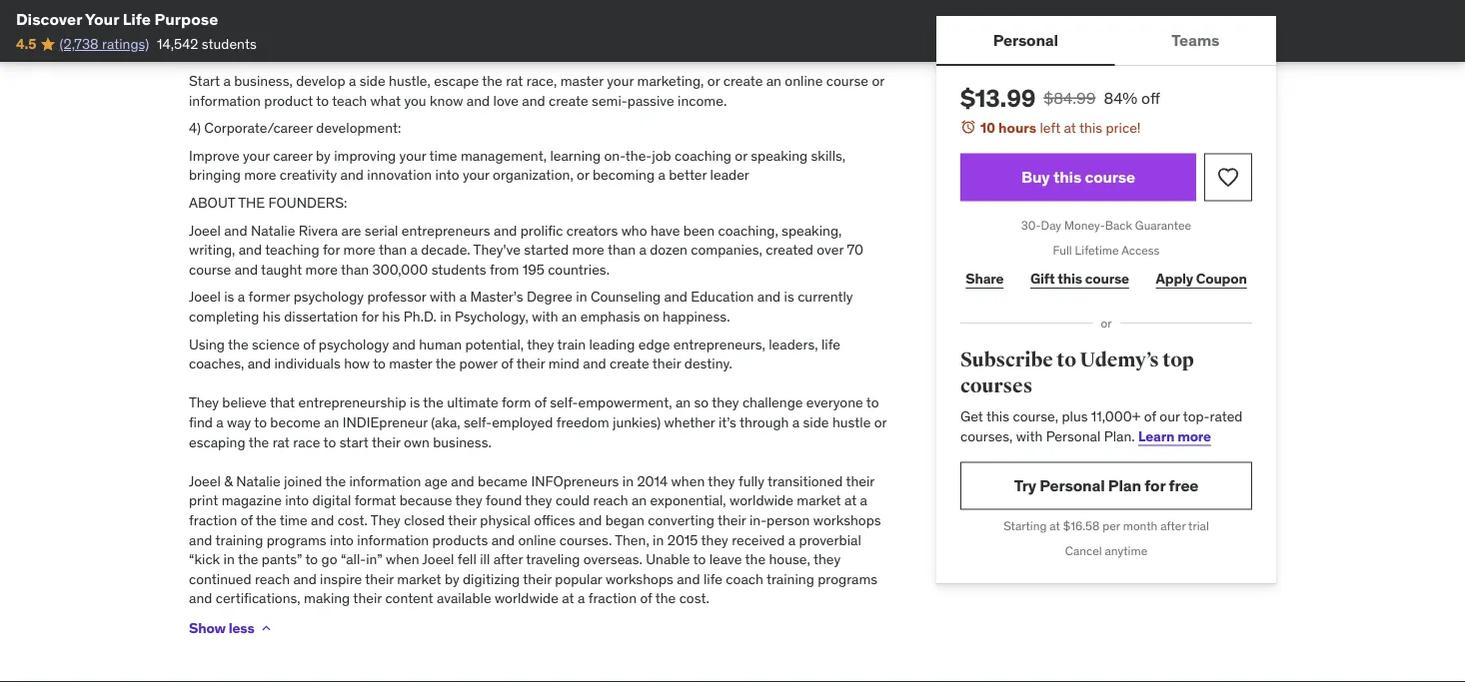 Task type: describe. For each thing, give the bounding box(es) containing it.
a down challenge
[[793, 414, 800, 432]]

they inside they believe that entrepreneurship is the ultimate form of self-empowerment, an so they challenge everyone to find a way to become an indiepreneur (aka, self-employed freedom junkies) whether it's through a side hustle or escaping the rat race to start their own business.
[[189, 394, 219, 412]]

proverbial
[[799, 531, 862, 549]]

joined
[[284, 472, 322, 490]]

master inside the using the science of psychology and human potential, they train leading edge entrepreneurs, leaders, life coaches, and individuals how to master the power of their mind and create their destiny.
[[389, 355, 432, 373]]

a down popular on the bottom left
[[578, 590, 585, 608]]

11,000+
[[1092, 408, 1141, 426]]

of down potential,
[[501, 355, 513, 373]]

0 horizontal spatial is
[[224, 288, 234, 306]]

to left the go
[[305, 551, 318, 569]]

content
[[385, 590, 433, 608]]

time inside 3) entrepreneurship: start a business, develop a side hustle, escape the rat race, master your marketing, or create an online course or information product to teach what you know and love and create semi-passive income. 4) corporate/career development: improve your career by improving your time management, learning on-the-job coaching or speaking skills, bringing more creativity and innovation into your organization, or becoming a better leader about the founders: joeel and natalie rivera are serial entrepreneurs and prolific creators who have been coaching, speaking, writing, and teaching for more than a decade. they've started more than a dozen companies, created over 70 course and taught more than 300,000 students from 195 countries. joeel is a former psychology professor with a master's degree in counseling and education and is currently completing his dissertation for his ph.d. in psychology, with an emphasis on happiness.
[[429, 147, 457, 165]]

the down magazine
[[256, 512, 277, 530]]

purpose
[[154, 8, 218, 29]]

and right education at top
[[758, 288, 781, 306]]

of down magazine
[[241, 512, 253, 530]]

more down teaching
[[306, 261, 338, 278]]

because
[[400, 492, 452, 510]]

to right way
[[254, 414, 267, 432]]

and down continued on the bottom of page
[[189, 590, 212, 608]]

science
[[252, 335, 300, 353]]

more down creators
[[572, 241, 605, 259]]

side inside they believe that entrepreneurship is the ultimate form of self-empowerment, an so they challenge everyone to find a way to become an indiepreneur (aka, self-employed freedom junkies) whether it's through a side hustle or escaping the rat race to start their own business.
[[803, 414, 829, 432]]

in down the countries. in the left of the page
[[576, 288, 587, 306]]

at down popular on the bottom left
[[562, 590, 574, 608]]

get
[[961, 408, 984, 426]]

the down the human
[[435, 355, 456, 373]]

escaping
[[189, 433, 245, 451]]

coaching,
[[718, 221, 778, 239]]

at up "proverbial"
[[845, 492, 857, 510]]

psychology inside 3) entrepreneurship: start a business, develop a side hustle, escape the rat race, master your marketing, or create an online course or information product to teach what you know and love and create semi-passive income. 4) corporate/career development: improve your career by improving your time management, learning on-the-job coaching or speaking skills, bringing more creativity and innovation into your organization, or becoming a better leader about the founders: joeel and natalie rivera are serial entrepreneurs and prolific creators who have been coaching, speaking, writing, and teaching for more than a decade. they've started more than a dozen companies, created over 70 course and taught more than 300,000 students from 195 countries. joeel is a former psychology professor with a master's degree in counseling and education and is currently completing his dissertation for his ph.d. in psychology, with an emphasis on happiness.
[[294, 288, 364, 306]]

this for buy
[[1054, 167, 1082, 187]]

gift this course link
[[1025, 259, 1135, 299]]

fully
[[739, 472, 765, 490]]

and up writing,
[[224, 221, 248, 239]]

the down way
[[249, 433, 269, 451]]

the inside 3) entrepreneurship: start a business, develop a side hustle, escape the rat race, master your marketing, or create an online course or information product to teach what you know and love and create semi-passive income. 4) corporate/career development: improve your career by improving your time management, learning on-the-job coaching or speaking skills, bringing more creativity and innovation into your organization, or becoming a better leader about the founders: joeel and natalie rivera are serial entrepreneurs and prolific creators who have been coaching, speaking, writing, and teaching for more than a decade. they've started more than a dozen companies, created over 70 course and taught more than 300,000 students from 195 countries. joeel is a former psychology professor with a master's degree in counseling and education and is currently completing his dissertation for his ph.d. in psychology, with an emphasis on happiness.
[[482, 72, 503, 90]]

students inside 3) entrepreneurship: start a business, develop a side hustle, escape the rat race, master your marketing, or create an online course or information product to teach what you know and love and create semi-passive income. 4) corporate/career development: improve your career by improving your time management, learning on-the-job coaching or speaking skills, bringing more creativity and innovation into your organization, or becoming a better leader about the founders: joeel and natalie rivera are serial entrepreneurs and prolific creators who have been coaching, speaking, writing, and teaching for more than a decade. they've started more than a dozen companies, created over 70 course and taught more than 300,000 students from 195 countries. joeel is a former psychology professor with a master's degree in counseling and education and is currently completing his dissertation for his ph.d. in psychology, with an emphasis on happiness.
[[431, 261, 486, 278]]

information inside 3) entrepreneurship: start a business, develop a side hustle, escape the rat race, master your marketing, or create an online course or information product to teach what you know and love and create semi-passive income. 4) corporate/career development: improve your career by improving your time management, learning on-the-job coaching or speaking skills, bringing more creativity and innovation into your organization, or becoming a better leader about the founders: joeel and natalie rivera are serial entrepreneurs and prolific creators who have been coaching, speaking, writing, and teaching for more than a decade. they've started more than a dozen companies, created over 70 course and taught more than 300,000 students from 195 countries. joeel is a former psychology professor with a master's degree in counseling and education and is currently completing his dissertation for his ph.d. in psychology, with an emphasis on happiness.
[[189, 91, 261, 109]]

day
[[1041, 218, 1062, 234]]

an up the train
[[562, 308, 577, 326]]

power
[[459, 355, 498, 373]]

2 vertical spatial information
[[357, 531, 429, 549]]

try
[[1014, 476, 1037, 496]]

hours
[[999, 118, 1037, 136]]

and down race,
[[522, 91, 546, 109]]

business.
[[433, 433, 492, 451]]

from
[[490, 261, 519, 278]]

2014
[[637, 472, 668, 490]]

and left love
[[467, 91, 490, 109]]

and up making
[[293, 570, 317, 588]]

they left the found on the left of page
[[455, 492, 483, 510]]

using the science of psychology and human potential, they train leading edge entrepreneurs, leaders, life coaches, and individuals how to master the power of their mind and create their destiny.
[[189, 335, 841, 373]]

edge
[[639, 335, 670, 353]]

personal inside get this course, plus 11,000+ of our top-rated courses, with personal plan.
[[1046, 427, 1101, 445]]

the down unable
[[655, 590, 676, 608]]

entrepreneurship:
[[204, 44, 317, 62]]

career
[[273, 147, 313, 165]]

1 horizontal spatial with
[[532, 308, 559, 326]]

apply coupon
[[1156, 270, 1247, 288]]

have
[[651, 221, 680, 239]]

your up semi-
[[607, 72, 634, 90]]

0 horizontal spatial self-
[[464, 414, 492, 432]]

and down ph.d.
[[392, 335, 416, 353]]

a up 300,000
[[410, 241, 418, 259]]

lifetime
[[1075, 243, 1119, 258]]

1 his from the left
[[263, 308, 281, 326]]

online inside 3) entrepreneurship: start a business, develop a side hustle, escape the rat race, master your marketing, or create an online course or information product to teach what you know and love and create semi-passive income. 4) corporate/career development: improve your career by improving your time management, learning on-the-job coaching or speaking skills, bringing more creativity and innovation into your organization, or becoming a better leader about the founders: joeel and natalie rivera are serial entrepreneurs and prolific creators who have been coaching, speaking, writing, and teaching for more than a decade. they've started more than a dozen companies, created over 70 course and taught more than 300,000 students from 195 countries. joeel is a former psychology professor with a master's degree in counseling and education and is currently completing his dissertation for his ph.d. in psychology, with an emphasis on happiness.
[[785, 72, 823, 90]]

top-
[[1183, 408, 1210, 426]]

and up taught
[[239, 241, 262, 259]]

happiness.
[[663, 308, 730, 326]]

or inside they believe that entrepreneurship is the ultimate form of self-empowerment, an so they challenge everyone to find a way to become an indiepreneur (aka, self-employed freedom junkies) whether it's through a side hustle or escaping the rat race to start their own business.
[[874, 414, 887, 432]]

joeel up completing
[[189, 288, 221, 306]]

0 horizontal spatial create
[[549, 91, 589, 109]]

left
[[1040, 118, 1061, 136]]

semi-
[[592, 91, 628, 109]]

0 vertical spatial programs
[[267, 531, 327, 549]]

2 horizontal spatial is
[[784, 288, 795, 306]]

and down science
[[248, 355, 271, 373]]

using
[[189, 335, 225, 353]]

anytime
[[1105, 544, 1148, 559]]

this left price!
[[1080, 118, 1103, 136]]

30-
[[1021, 218, 1041, 234]]

personal inside button
[[993, 29, 1059, 50]]

their left mind
[[517, 355, 545, 373]]

0 horizontal spatial cost.
[[338, 512, 368, 530]]

the up (aka,
[[423, 394, 444, 412]]

course down writing,
[[189, 261, 231, 278]]

gift this course
[[1031, 270, 1130, 288]]

on
[[644, 308, 660, 326]]

more down top-
[[1178, 427, 1211, 445]]

develop
[[296, 72, 345, 90]]

how
[[344, 355, 370, 373]]

speaking
[[751, 147, 808, 165]]

30-day money-back guarantee full lifetime access
[[1021, 218, 1192, 258]]

who
[[621, 221, 647, 239]]

&
[[224, 472, 233, 490]]

2 horizontal spatial create
[[723, 72, 763, 90]]

and up "kick
[[189, 531, 212, 549]]

teams
[[1172, 29, 1220, 50]]

0 horizontal spatial students
[[202, 35, 257, 53]]

joeel up writing,
[[189, 221, 221, 239]]

this for gift
[[1058, 270, 1083, 288]]

courses,
[[961, 427, 1013, 445]]

everyone
[[807, 394, 863, 412]]

1 horizontal spatial fraction
[[589, 590, 637, 608]]

buy this course
[[1022, 167, 1136, 187]]

on-
[[604, 147, 626, 165]]

they down "proverbial"
[[814, 551, 841, 569]]

show less
[[189, 620, 254, 638]]

course,
[[1013, 408, 1059, 426]]

what
[[370, 91, 401, 109]]

their left in-
[[718, 512, 746, 530]]

pants"
[[262, 551, 302, 569]]

an down entrepreneurship
[[324, 414, 339, 432]]

their down the "traveling"
[[523, 570, 552, 588]]

emphasis
[[581, 308, 640, 326]]

development:
[[316, 119, 401, 137]]

1 vertical spatial programs
[[818, 570, 878, 588]]

course inside button
[[1085, 167, 1136, 187]]

speaking,
[[782, 221, 842, 239]]

apply
[[1156, 270, 1194, 288]]

14,542
[[157, 35, 198, 53]]

with inside get this course, plus 11,000+ of our top-rated courses, with personal plan.
[[1016, 427, 1043, 445]]

by inside joeel & natalie joined the information age and became infopreneurs in 2014 when they fully transitioned their print magazine into digital format because they found they could reach an exponential, worldwide market at a fraction of the time and cost. they closed their physical offices and began converting their in-person workshops and training programs into information products and online courses. then, in 2015 they received a proverbial "kick in the pants" to go "all-in" when joeel fell ill after traveling overseas. unable to leave the house, they continued reach and inspire their market by digitizing their popular workshops and life coach training programs and certifications, making their content available worldwide at a fraction of the cost.
[[445, 570, 459, 588]]

mind
[[549, 355, 580, 373]]

in-
[[750, 512, 767, 530]]

the up coaches,
[[228, 335, 249, 353]]

at inside starting at $16.58 per month after trial cancel anytime
[[1050, 519, 1061, 534]]

infopreneurs
[[531, 472, 619, 490]]

start
[[340, 433, 369, 451]]

and down physical at the left of the page
[[492, 531, 515, 549]]

2 vertical spatial personal
[[1040, 476, 1105, 496]]

to right race
[[323, 433, 336, 451]]

your down management,
[[463, 166, 490, 184]]

0 horizontal spatial than
[[341, 261, 369, 278]]

an up speaking
[[766, 72, 782, 90]]

course down lifetime
[[1085, 270, 1130, 288]]

1 horizontal spatial into
[[330, 531, 354, 549]]

a right find
[[216, 414, 224, 432]]

the up 'digital'
[[325, 472, 346, 490]]

life inside joeel & natalie joined the information age and became infopreneurs in 2014 when they fully transitioned their print magazine into digital format because they found they could reach an exponential, worldwide market at a fraction of the time and cost. they closed their physical offices and began converting their in-person workshops and training programs into information products and online courses. then, in 2015 they received a proverbial "kick in the pants" to go "all-in" when joeel fell ill after traveling overseas. unable to leave the house, they continued reach and inspire their market by digitizing their popular workshops and life coach training programs and certifications, making their content available worldwide at a fraction of the cost.
[[704, 570, 723, 588]]

life
[[123, 8, 151, 29]]

entrepreneurs,
[[674, 335, 766, 353]]

house,
[[769, 551, 811, 569]]

1 horizontal spatial for
[[362, 308, 379, 326]]

transitioned
[[768, 472, 843, 490]]

a down the "job"
[[658, 166, 666, 184]]

popular
[[555, 570, 602, 588]]

ph.d.
[[404, 308, 437, 326]]

at right left
[[1064, 118, 1077, 136]]

their up products
[[448, 512, 477, 530]]

1 vertical spatial market
[[397, 570, 441, 588]]

dozen
[[650, 241, 688, 259]]

a down who
[[639, 241, 647, 259]]

2 horizontal spatial than
[[608, 241, 636, 259]]

and left taught
[[235, 261, 258, 278]]

1 vertical spatial when
[[386, 551, 420, 569]]

less
[[229, 620, 254, 638]]

fell
[[458, 551, 477, 569]]

$16.58
[[1063, 519, 1100, 534]]

(2,738 ratings)
[[60, 35, 149, 53]]

more up the
[[244, 166, 276, 184]]

joeel & natalie joined the information age and became infopreneurs in 2014 when they fully transitioned their print magazine into digital format because they found they could reach an exponential, worldwide market at a fraction of the time and cost. they closed their physical offices and began converting their in-person workshops and training programs into information products and online courses. then, in 2015 they received a proverbial "kick in the pants" to go "all-in" when joeel fell ill after traveling overseas. unable to leave the house, they continued reach and inspire their market by digitizing their popular workshops and life coach training programs and certifications, making their content available worldwide at a fraction of the cost.
[[189, 472, 881, 608]]

your up innovation
[[399, 147, 426, 165]]

of inside they believe that entrepreneurship is the ultimate form of self-empowerment, an so they challenge everyone to find a way to become an indiepreneur (aka, self-employed freedom junkies) whether it's through a side hustle or escaping the rat race to start their own business.
[[535, 394, 547, 412]]

so
[[694, 394, 709, 412]]

to down 2015
[[693, 551, 706, 569]]

their right transitioned
[[846, 472, 875, 490]]

found
[[486, 492, 522, 510]]

joeel up print
[[189, 472, 221, 490]]

the down received on the bottom of the page
[[745, 551, 766, 569]]

the-
[[626, 147, 652, 165]]

they've
[[473, 241, 521, 259]]

joeel left the fell
[[422, 551, 454, 569]]

income.
[[678, 91, 727, 109]]

natalie inside 3) entrepreneurship: start a business, develop a side hustle, escape the rat race, master your marketing, or create an online course or information product to teach what you know and love and create semi-passive income. 4) corporate/career development: improve your career by improving your time management, learning on-the-job coaching or speaking skills, bringing more creativity and innovation into your organization, or becoming a better leader about the founders: joeel and natalie rivera are serial entrepreneurs and prolific creators who have been coaching, speaking, writing, and teaching for more than a decade. they've started more than a dozen companies, created over 70 course and taught more than 300,000 students from 195 countries. joeel is a former psychology professor with a master's degree in counseling and education and is currently completing his dissertation for his ph.d. in psychology, with an emphasis on happiness.
[[251, 221, 295, 239]]

0 horizontal spatial into
[[285, 492, 309, 510]]

2 his from the left
[[382, 308, 400, 326]]

better
[[669, 166, 707, 184]]

discover your life purpose
[[16, 8, 218, 29]]

they left fully
[[708, 472, 735, 490]]

alarm image
[[961, 119, 977, 135]]

3) entrepreneurship: start a business, develop a side hustle, escape the rat race, master your marketing, or create an online course or information product to teach what you know and love and create semi-passive income. 4) corporate/career development: improve your career by improving your time management, learning on-the-job coaching or speaking skills, bringing more creativity and innovation into your organization, or becoming a better leader about the founders: joeel and natalie rivera are serial entrepreneurs and prolific creators who have been coaching, speaking, writing, and teaching for more than a decade. they've started more than a dozen companies, created over 70 course and taught more than 300,000 students from 195 countries. joeel is a former psychology professor with a master's degree in counseling and education and is currently completing his dissertation for his ph.d. in psychology, with an emphasis on happiness.
[[189, 44, 885, 326]]

and right the age
[[451, 472, 475, 490]]

they inside joeel & natalie joined the information age and became infopreneurs in 2014 when they fully transitioned their print magazine into digital format because they found they could reach an exponential, worldwide market at a fraction of the time and cost. they closed their physical offices and began converting their in-person workshops and training programs into information products and online courses. then, in 2015 they received a proverbial "kick in the pants" to go "all-in" when joeel fell ill after traveling overseas. unable to leave the house, they continued reach and inspire their market by digitizing their popular workshops and life coach training programs and certifications, making their content available worldwide at a fraction of the cost.
[[371, 512, 401, 530]]

back
[[1105, 218, 1133, 234]]

1 horizontal spatial when
[[671, 472, 705, 490]]

(aka,
[[431, 414, 460, 432]]

wishlist image
[[1217, 166, 1241, 190]]

a up house,
[[789, 531, 796, 549]]

in up unable
[[653, 531, 664, 549]]

decade.
[[421, 241, 471, 259]]

plus
[[1062, 408, 1088, 426]]

format
[[355, 492, 396, 510]]

learn more
[[1139, 427, 1211, 445]]

they up 'leave'
[[701, 531, 729, 549]]

1 horizontal spatial self-
[[550, 394, 578, 412]]



Task type: vqa. For each thing, say whether or not it's contained in the screenshot.
5th THE COUPON ICON
no



Task type: locate. For each thing, give the bounding box(es) containing it.
taught
[[261, 261, 302, 278]]

create inside the using the science of psychology and human potential, they train leading edge entrepreneurs, leaders, life coaches, and individuals how to master the power of their mind and create their destiny.
[[610, 355, 649, 373]]

students down decade.
[[431, 261, 486, 278]]

1 vertical spatial cost.
[[679, 590, 710, 608]]

1 horizontal spatial create
[[610, 355, 649, 373]]

making
[[304, 590, 350, 608]]

1 vertical spatial master
[[389, 355, 432, 373]]

psychology up how
[[319, 335, 389, 353]]

they up mind
[[527, 335, 554, 353]]

personal up $16.58
[[1040, 476, 1105, 496]]

plan
[[1109, 476, 1142, 496]]

inspire
[[320, 570, 362, 588]]

to inside the using the science of psychology and human potential, they train leading edge entrepreneurs, leaders, life coaches, and individuals how to master the power of their mind and create their destiny.
[[373, 355, 386, 373]]

coaches,
[[189, 355, 244, 373]]

0 vertical spatial psychology
[[294, 288, 364, 306]]

0 horizontal spatial his
[[263, 308, 281, 326]]

and up they've
[[494, 221, 517, 239]]

his down "professor"
[[382, 308, 400, 326]]

online inside joeel & natalie joined the information age and became infopreneurs in 2014 when they fully transitioned their print magazine into digital format because they found they could reach an exponential, worldwide market at a fraction of the time and cost. they closed their physical offices and began converting their in-person workshops and training programs into information products and online courses. then, in 2015 they received a proverbial "kick in the pants" to go "all-in" when joeel fell ill after traveling overseas. unable to leave the house, they continued reach and inspire their market by digitizing their popular workshops and life coach training programs and certifications, making their content available worldwide at a fraction of the cost.
[[518, 531, 556, 549]]

84%
[[1104, 87, 1138, 108]]

time inside joeel & natalie joined the information age and became infopreneurs in 2014 when they fully transitioned their print magazine into digital format because they found they could reach an exponential, worldwide market at a fraction of the time and cost. they closed their physical offices and began converting their in-person workshops and training programs into information products and online courses. then, in 2015 they received a proverbial "kick in the pants" to go "all-in" when joeel fell ill after traveling overseas. unable to leave the house, they continued reach and inspire their market by digitizing their popular workshops and life coach training programs and certifications, making their content available worldwide at a fraction of the cost.
[[280, 512, 308, 530]]

own
[[404, 433, 430, 451]]

0 horizontal spatial time
[[280, 512, 308, 530]]

2 horizontal spatial into
[[435, 166, 459, 184]]

1 vertical spatial for
[[362, 308, 379, 326]]

to up hustle
[[867, 394, 879, 412]]

when up "exponential,"
[[671, 472, 705, 490]]

2 vertical spatial into
[[330, 531, 354, 549]]

2 horizontal spatial with
[[1016, 427, 1043, 445]]

0 vertical spatial cost.
[[338, 512, 368, 530]]

and down unable
[[677, 570, 700, 588]]

in up continued on the bottom of page
[[223, 551, 235, 569]]

of right form at the bottom of the page
[[535, 394, 547, 412]]

learning
[[550, 147, 601, 165]]

1 vertical spatial create
[[549, 91, 589, 109]]

1 horizontal spatial they
[[371, 512, 401, 530]]

natalie inside joeel & natalie joined the information age and became infopreneurs in 2014 when they fully transitioned their print magazine into digital format because they found they could reach an exponential, worldwide market at a fraction of the time and cost. they closed their physical offices and began converting their in-person workshops and training programs into information products and online courses. then, in 2015 they received a proverbial "kick in the pants" to go "all-in" when joeel fell ill after traveling overseas. unable to leave the house, they continued reach and inspire their market by digitizing their popular workshops and life coach training programs and certifications, making their content available worldwide at a fraction of the cost.
[[236, 472, 281, 490]]

print
[[189, 492, 218, 510]]

of
[[303, 335, 315, 353], [501, 355, 513, 373], [535, 394, 547, 412], [1144, 408, 1157, 426], [241, 512, 253, 530], [640, 590, 652, 608]]

course up 'skills,'
[[826, 72, 869, 90]]

rat inside 3) entrepreneurship: start a business, develop a side hustle, escape the rat race, master your marketing, or create an online course or information product to teach what you know and love and create semi-passive income. 4) corporate/career development: improve your career by improving your time management, learning on-the-job coaching or speaking skills, bringing more creativity and innovation into your organization, or becoming a better leader about the founders: joeel and natalie rivera are serial entrepreneurs and prolific creators who have been coaching, speaking, writing, and teaching for more than a decade. they've started more than a dozen companies, created over 70 course and taught more than 300,000 students from 195 countries. joeel is a former psychology professor with a master's degree in counseling and education and is currently completing his dissertation for his ph.d. in psychology, with an emphasis on happiness.
[[506, 72, 523, 90]]

1 vertical spatial training
[[767, 570, 815, 588]]

a up completing
[[238, 288, 245, 306]]

2 horizontal spatial for
[[1145, 476, 1166, 496]]

exponential,
[[650, 492, 726, 510]]

training down house,
[[767, 570, 815, 588]]

0 horizontal spatial market
[[397, 570, 441, 588]]

race,
[[527, 72, 557, 90]]

fraction down overseas. at the bottom
[[589, 590, 637, 608]]

programs
[[267, 531, 327, 549], [818, 570, 878, 588]]

they inside the using the science of psychology and human potential, they train leading edge entrepreneurs, leaders, life coaches, and individuals how to master the power of their mind and create their destiny.
[[527, 335, 554, 353]]

is inside they believe that entrepreneurship is the ultimate form of self-empowerment, an so they challenge everyone to find a way to become an indiepreneur (aka, self-employed freedom junkies) whether it's through a side hustle or escaping the rat race to start their own business.
[[410, 394, 420, 412]]

by up available
[[445, 570, 459, 588]]

self- up freedom
[[550, 394, 578, 412]]

rat inside they believe that entrepreneurship is the ultimate form of self-empowerment, an so they challenge everyone to find a way to become an indiepreneur (aka, self-employed freedom junkies) whether it's through a side hustle or escaping the rat race to start their own business.
[[273, 433, 290, 451]]

1 horizontal spatial by
[[445, 570, 459, 588]]

after right ill
[[494, 551, 523, 569]]

creators
[[567, 221, 618, 239]]

the up love
[[482, 72, 503, 90]]

create down leading
[[610, 355, 649, 373]]

0 vertical spatial training
[[215, 531, 263, 549]]

after inside starting at $16.58 per month after trial cancel anytime
[[1161, 519, 1186, 534]]

start
[[189, 72, 220, 90]]

1 vertical spatial after
[[494, 551, 523, 569]]

1 vertical spatial life
[[704, 570, 723, 588]]

300,000
[[372, 261, 428, 278]]

hustle
[[833, 414, 871, 432]]

1 horizontal spatial training
[[767, 570, 815, 588]]

more
[[244, 166, 276, 184], [343, 241, 376, 259], [572, 241, 605, 259], [306, 261, 338, 278], [1178, 427, 1211, 445]]

his down former
[[263, 308, 281, 326]]

1 horizontal spatial market
[[797, 492, 841, 510]]

0 horizontal spatial training
[[215, 531, 263, 549]]

could
[[556, 492, 590, 510]]

becoming
[[593, 166, 655, 184]]

0 vertical spatial by
[[316, 147, 331, 165]]

been
[[684, 221, 715, 239]]

0 vertical spatial they
[[189, 394, 219, 412]]

master inside 3) entrepreneurship: start a business, develop a side hustle, escape the rat race, master your marketing, or create an online course or information product to teach what you know and love and create semi-passive income. 4) corporate/career development: improve your career by improving your time management, learning on-the-job coaching or speaking skills, bringing more creativity and innovation into your organization, or becoming a better leader about the founders: joeel and natalie rivera are serial entrepreneurs and prolific creators who have been coaching, speaking, writing, and teaching for more than a decade. they've started more than a dozen companies, created over 70 course and taught more than 300,000 students from 195 countries. joeel is a former psychology professor with a master's degree in counseling and education and is currently completing his dissertation for his ph.d. in psychology, with an emphasis on happiness.
[[560, 72, 604, 90]]

find
[[189, 414, 213, 432]]

marketing,
[[637, 72, 704, 90]]

0 horizontal spatial fraction
[[189, 512, 237, 530]]

1 horizontal spatial online
[[785, 72, 823, 90]]

love
[[493, 91, 519, 109]]

escape
[[434, 72, 479, 90]]

0 horizontal spatial for
[[323, 241, 340, 259]]

0 vertical spatial for
[[323, 241, 340, 259]]

0 horizontal spatial side
[[360, 72, 386, 90]]

1 vertical spatial worldwide
[[495, 590, 559, 608]]

teaching
[[265, 241, 320, 259]]

1 horizontal spatial worldwide
[[730, 492, 794, 510]]

buy
[[1022, 167, 1050, 187]]

1 horizontal spatial rat
[[506, 72, 523, 90]]

master's
[[470, 288, 523, 306]]

0 horizontal spatial online
[[518, 531, 556, 549]]

of down unable
[[640, 590, 652, 608]]

0 horizontal spatial when
[[386, 551, 420, 569]]

70
[[847, 241, 864, 259]]

0 horizontal spatial they
[[189, 394, 219, 412]]

after inside joeel & natalie joined the information age and became infopreneurs in 2014 when they fully transitioned their print magazine into digital format because they found they could reach an exponential, worldwide market at a fraction of the time and cost. they closed their physical offices and began converting their in-person workshops and training programs into information products and online courses. then, in 2015 they received a proverbial "kick in the pants" to go "all-in" when joeel fell ill after traveling overseas. unable to leave the house, they continued reach and inspire their market by digitizing their popular workshops and life coach training programs and certifications, making their content available worldwide at a fraction of the cost.
[[494, 551, 523, 569]]

side inside 3) entrepreneurship: start a business, develop a side hustle, escape the rat race, master your marketing, or create an online course or information product to teach what you know and love and create semi-passive income. 4) corporate/career development: improve your career by improving your time management, learning on-the-job coaching or speaking skills, bringing more creativity and innovation into your organization, or becoming a better leader about the founders: joeel and natalie rivera are serial entrepreneurs and prolific creators who have been coaching, speaking, writing, and teaching for more than a decade. they've started more than a dozen companies, created over 70 course and taught more than 300,000 students from 195 countries. joeel is a former psychology professor with a master's degree in counseling and education and is currently completing his dissertation for his ph.d. in psychology, with an emphasis on happiness.
[[360, 72, 386, 90]]

former
[[248, 288, 290, 306]]

1 vertical spatial side
[[803, 414, 829, 432]]

into down 'joined'
[[285, 492, 309, 510]]

in left 2014 on the bottom left
[[623, 472, 634, 490]]

trial
[[1189, 519, 1209, 534]]

of left our
[[1144, 408, 1157, 426]]

per
[[1103, 519, 1120, 534]]

1 vertical spatial into
[[285, 492, 309, 510]]

a left master's
[[460, 288, 467, 306]]

a up teach
[[349, 72, 356, 90]]

a right start
[[223, 72, 231, 90]]

they up offices
[[525, 492, 552, 510]]

writing,
[[189, 241, 235, 259]]

0 vertical spatial workshops
[[813, 512, 881, 530]]

indiepreneur
[[343, 414, 428, 432]]

top
[[1163, 348, 1194, 373]]

0 vertical spatial online
[[785, 72, 823, 90]]

and down leading
[[583, 355, 606, 373]]

4)
[[189, 119, 201, 137]]

race
[[293, 433, 320, 451]]

0 horizontal spatial by
[[316, 147, 331, 165]]

leader
[[710, 166, 750, 184]]

psychology inside the using the science of psychology and human potential, they train leading edge entrepreneurs, leaders, life coaches, and individuals how to master the power of their mind and create their destiny.
[[319, 335, 389, 353]]

their down in"
[[365, 570, 394, 588]]

0 horizontal spatial programs
[[267, 531, 327, 549]]

programs down "proverbial"
[[818, 570, 878, 588]]

they up find
[[189, 394, 219, 412]]

0 vertical spatial master
[[560, 72, 604, 90]]

1 vertical spatial fraction
[[589, 590, 637, 608]]

create up the income.
[[723, 72, 763, 90]]

their down 'inspire'
[[353, 590, 382, 608]]

started
[[524, 241, 569, 259]]

is up indiepreneur at left
[[410, 394, 420, 412]]

cost. down unable
[[679, 590, 710, 608]]

information up in"
[[357, 531, 429, 549]]

the left pants"
[[238, 551, 258, 569]]

life right leaders,
[[822, 335, 841, 353]]

improving
[[334, 147, 396, 165]]

form
[[502, 394, 531, 412]]

go
[[321, 551, 337, 569]]

to inside 3) entrepreneurship: start a business, develop a side hustle, escape the rat race, master your marketing, or create an online course or information product to teach what you know and love and create semi-passive income. 4) corporate/career development: improve your career by improving your time management, learning on-the-job coaching or speaking skills, bringing more creativity and innovation into your organization, or becoming a better leader about the founders: joeel and natalie rivera are serial entrepreneurs and prolific creators who have been coaching, speaking, writing, and teaching for more than a decade. they've started more than a dozen companies, created over 70 course and taught more than 300,000 students from 195 countries. joeel is a former psychology professor with a master's degree in counseling and education and is currently completing his dissertation for his ph.d. in psychology, with an emphasis on happiness.
[[316, 91, 329, 109]]

corporate/career
[[204, 119, 313, 137]]

1 vertical spatial information
[[349, 472, 421, 490]]

life
[[822, 335, 841, 353], [704, 570, 723, 588]]

1 vertical spatial with
[[532, 308, 559, 326]]

0 vertical spatial market
[[797, 492, 841, 510]]

more down are
[[343, 241, 376, 259]]

natalie up teaching
[[251, 221, 295, 239]]

is up completing
[[224, 288, 234, 306]]

1 vertical spatial time
[[280, 512, 308, 530]]

1 horizontal spatial time
[[429, 147, 457, 165]]

education
[[691, 288, 754, 306]]

learn more link
[[1139, 427, 1211, 445]]

by inside 3) entrepreneurship: start a business, develop a side hustle, escape the rat race, master your marketing, or create an online course or information product to teach what you know and love and create semi-passive income. 4) corporate/career development: improve your career by improving your time management, learning on-the-job coaching or speaking skills, bringing more creativity and innovation into your organization, or becoming a better leader about the founders: joeel and natalie rivera are serial entrepreneurs and prolific creators who have been coaching, speaking, writing, and teaching for more than a decade. they've started more than a dozen companies, created over 70 course and taught more than 300,000 students from 195 countries. joeel is a former psychology professor with a master's degree in counseling and education and is currently completing his dissertation for his ph.d. in psychology, with an emphasis on happiness.
[[316, 147, 331, 165]]

when
[[671, 472, 705, 490], [386, 551, 420, 569]]

share button
[[961, 259, 1009, 299]]

0 vertical spatial students
[[202, 35, 257, 53]]

1 vertical spatial workshops
[[606, 570, 674, 588]]

closed
[[404, 512, 445, 530]]

0 vertical spatial create
[[723, 72, 763, 90]]

at left $16.58
[[1050, 519, 1061, 534]]

0 vertical spatial reach
[[593, 492, 628, 510]]

physical
[[480, 512, 531, 530]]

apply coupon button
[[1151, 259, 1253, 299]]

0 horizontal spatial reach
[[255, 570, 290, 588]]

1 horizontal spatial side
[[803, 414, 829, 432]]

their inside they believe that entrepreneurship is the ultimate form of self-empowerment, an so they challenge everyone to find a way to become an indiepreneur (aka, self-employed freedom junkies) whether it's through a side hustle or escaping the rat race to start their own business.
[[372, 433, 400, 451]]

this up courses,
[[987, 408, 1010, 426]]

reach down pants"
[[255, 570, 290, 588]]

personal up $13.99
[[993, 29, 1059, 50]]

this inside gift this course link
[[1058, 270, 1083, 288]]

0 vertical spatial with
[[430, 288, 456, 306]]

this inside buy this course button
[[1054, 167, 1082, 187]]

0 horizontal spatial master
[[389, 355, 432, 373]]

improve
[[189, 147, 240, 165]]

2 vertical spatial create
[[610, 355, 649, 373]]

0 horizontal spatial with
[[430, 288, 456, 306]]

market
[[797, 492, 841, 510], [397, 570, 441, 588]]

0 horizontal spatial life
[[704, 570, 723, 588]]

digitizing
[[463, 570, 520, 588]]

and up happiness.
[[664, 288, 688, 306]]

1 horizontal spatial cost.
[[679, 590, 710, 608]]

1 horizontal spatial workshops
[[813, 512, 881, 530]]

to inside subscribe to udemy's top courses
[[1057, 348, 1077, 373]]

tab list containing personal
[[937, 16, 1277, 66]]

training up "kick
[[215, 531, 263, 549]]

0 vertical spatial time
[[429, 147, 457, 165]]

1 vertical spatial they
[[371, 512, 401, 530]]

worldwide up in-
[[730, 492, 794, 510]]

leave
[[709, 551, 742, 569]]

1 vertical spatial rat
[[273, 433, 290, 451]]

of up the 'individuals'
[[303, 335, 315, 353]]

an left so
[[676, 394, 691, 412]]

and down 'digital'
[[311, 512, 334, 530]]

0 vertical spatial self-
[[550, 394, 578, 412]]

1 vertical spatial personal
[[1046, 427, 1101, 445]]

10 hours left at this price!
[[981, 118, 1141, 136]]

freedom
[[557, 414, 609, 432]]

1 vertical spatial students
[[431, 261, 486, 278]]

online up 'skills,'
[[785, 72, 823, 90]]

life inside the using the science of psychology and human potential, they train leading edge entrepreneurs, leaders, life coaches, and individuals how to master the power of their mind and create their destiny.
[[822, 335, 841, 353]]

age
[[425, 472, 448, 490]]

0 vertical spatial after
[[1161, 519, 1186, 534]]

this inside get this course, plus 11,000+ of our top-rated courses, with personal plan.
[[987, 408, 1010, 426]]

0 vertical spatial when
[[671, 472, 705, 490]]

natalie up magazine
[[236, 472, 281, 490]]

their down indiepreneur at left
[[372, 433, 400, 451]]

believe
[[222, 394, 267, 412]]

0 vertical spatial into
[[435, 166, 459, 184]]

rat up love
[[506, 72, 523, 90]]

workshops up "proverbial"
[[813, 512, 881, 530]]

their down edge
[[653, 355, 681, 373]]

2 vertical spatial for
[[1145, 476, 1166, 496]]

into
[[435, 166, 459, 184], [285, 492, 309, 510], [330, 531, 354, 549]]

4.5
[[16, 35, 36, 53]]

starting
[[1004, 519, 1047, 534]]

reach up began
[[593, 492, 628, 510]]

and up courses.
[[579, 512, 602, 530]]

this right gift
[[1058, 270, 1083, 288]]

tab list
[[937, 16, 1277, 66]]

for down "professor"
[[362, 308, 379, 326]]

in right ph.d.
[[440, 308, 451, 326]]

show
[[189, 620, 226, 638]]

products
[[432, 531, 488, 549]]

master up semi-
[[560, 72, 604, 90]]

your down corporate/career at top left
[[243, 147, 270, 165]]

they inside they believe that entrepreneurship is the ultimate form of self-empowerment, an so they challenge everyone to find a way to become an indiepreneur (aka, self-employed freedom junkies) whether it's through a side hustle or escaping the rat race to start their own business.
[[712, 394, 739, 412]]

0 vertical spatial worldwide
[[730, 492, 794, 510]]

degree
[[527, 288, 573, 306]]

junkies)
[[613, 414, 661, 432]]

life down 'leave'
[[704, 570, 723, 588]]

1 horizontal spatial reach
[[593, 492, 628, 510]]

0 vertical spatial fraction
[[189, 512, 237, 530]]

teach
[[332, 91, 367, 109]]

certifications,
[[216, 590, 301, 608]]

and down the improving
[[340, 166, 364, 184]]

a
[[223, 72, 231, 90], [349, 72, 356, 90], [658, 166, 666, 184], [410, 241, 418, 259], [639, 241, 647, 259], [238, 288, 245, 306], [460, 288, 467, 306], [216, 414, 224, 432], [793, 414, 800, 432], [860, 492, 868, 510], [789, 531, 796, 549], [578, 590, 585, 608]]

0 horizontal spatial rat
[[273, 433, 290, 451]]

available
[[437, 590, 491, 608]]

worldwide down the digitizing
[[495, 590, 559, 608]]

programs up pants"
[[267, 531, 327, 549]]

0 vertical spatial rat
[[506, 72, 523, 90]]

fraction down print
[[189, 512, 237, 530]]

self- down ultimate
[[464, 414, 492, 432]]

in"
[[366, 551, 382, 569]]

this for get
[[987, 408, 1010, 426]]

unable
[[646, 551, 690, 569]]

time down 'joined'
[[280, 512, 308, 530]]

their
[[517, 355, 545, 373], [653, 355, 681, 373], [372, 433, 400, 451], [846, 472, 875, 490], [448, 512, 477, 530], [718, 512, 746, 530], [365, 570, 394, 588], [523, 570, 552, 588], [353, 590, 382, 608]]

overseas.
[[584, 551, 643, 569]]

an inside joeel & natalie joined the information age and became infopreneurs in 2014 when they fully transitioned their print magazine into digital format because they found they could reach an exponential, worldwide market at a fraction of the time and cost. they closed their physical offices and began converting their in-person workshops and training programs into information products and online courses. then, in 2015 they received a proverbial "kick in the pants" to go "all-in" when joeel fell ill after traveling overseas. unable to leave the house, they continued reach and inspire their market by digitizing their popular workshops and life coach training programs and certifications, making their content available worldwide at a fraction of the cost.
[[632, 492, 647, 510]]

courses
[[961, 374, 1033, 399]]

a up "proverbial"
[[860, 492, 868, 510]]

1 horizontal spatial than
[[379, 241, 407, 259]]

1 horizontal spatial after
[[1161, 519, 1186, 534]]

1 horizontal spatial his
[[382, 308, 400, 326]]

side
[[360, 72, 386, 90], [803, 414, 829, 432]]

guarantee
[[1135, 218, 1192, 234]]

prolific
[[521, 221, 563, 239]]

the
[[482, 72, 503, 90], [228, 335, 249, 353], [435, 355, 456, 373], [423, 394, 444, 412], [249, 433, 269, 451], [325, 472, 346, 490], [256, 512, 277, 530], [238, 551, 258, 569], [745, 551, 766, 569], [655, 590, 676, 608]]

individuals
[[274, 355, 341, 373]]

xsmall image
[[258, 621, 274, 637]]

1 horizontal spatial students
[[431, 261, 486, 278]]

potential,
[[465, 335, 524, 353]]

1 horizontal spatial master
[[560, 72, 604, 90]]

of inside get this course, plus 11,000+ of our top-rated courses, with personal plan.
[[1144, 408, 1157, 426]]

worldwide
[[730, 492, 794, 510], [495, 590, 559, 608]]

0 vertical spatial side
[[360, 72, 386, 90]]

challenge
[[743, 394, 803, 412]]

0 vertical spatial natalie
[[251, 221, 295, 239]]

into up "all-
[[330, 531, 354, 549]]

discover
[[16, 8, 82, 29]]

2 vertical spatial with
[[1016, 427, 1043, 445]]

created
[[766, 241, 814, 259]]

0 horizontal spatial worldwide
[[495, 590, 559, 608]]

to right how
[[373, 355, 386, 373]]

into inside 3) entrepreneurship: start a business, develop a side hustle, escape the rat race, master your marketing, or create an online course or information product to teach what you know and love and create semi-passive income. 4) corporate/career development: improve your career by improving your time management, learning on-the-job coaching or speaking skills, bringing more creativity and innovation into your organization, or becoming a better leader about the founders: joeel and natalie rivera are serial entrepreneurs and prolific creators who have been coaching, speaking, writing, and teaching for more than a decade. they've started more than a dozen companies, created over 70 course and taught more than 300,000 students from 195 countries. joeel is a former psychology professor with a master's degree in counseling and education and is currently completing his dissertation for his ph.d. in psychology, with an emphasis on happiness.
[[435, 166, 459, 184]]



